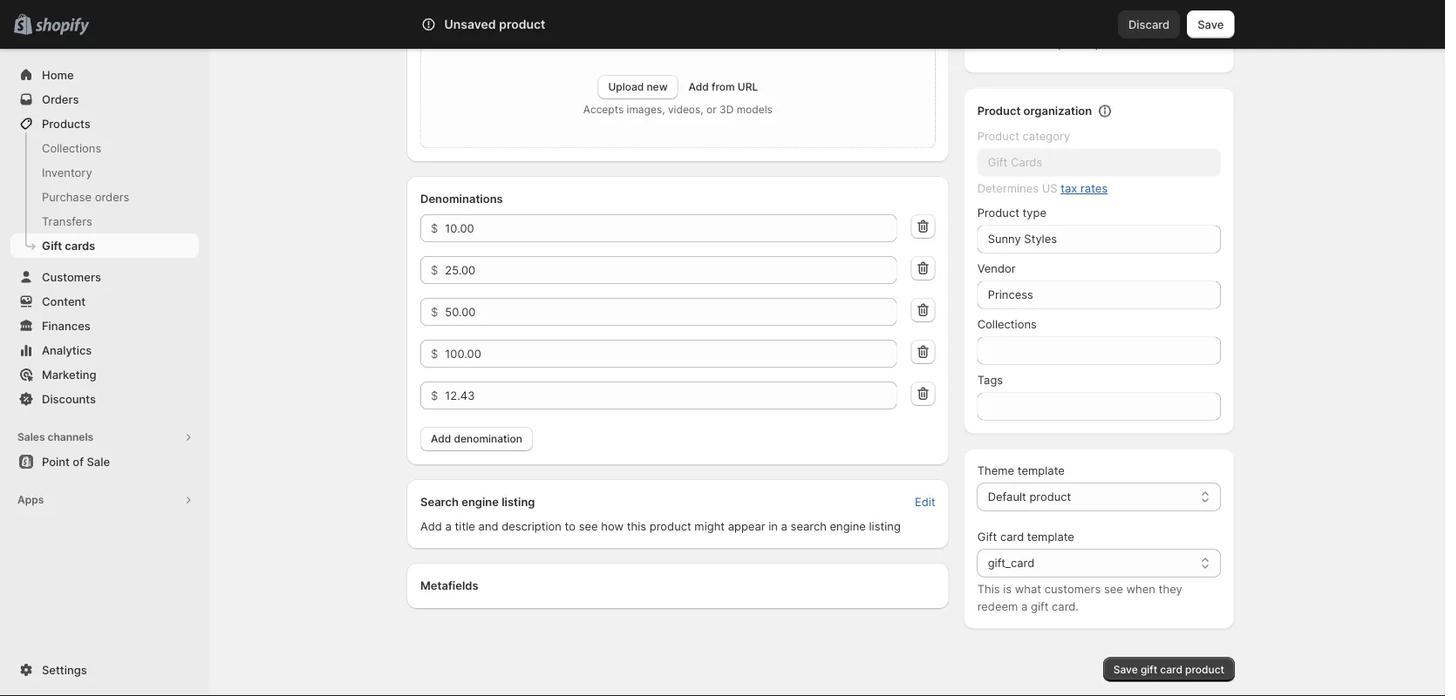Task type: locate. For each thing, give the bounding box(es) containing it.
1 vertical spatial product
[[978, 130, 1020, 143]]

gift
[[1031, 601, 1049, 615], [1141, 664, 1158, 677]]

see
[[579, 520, 598, 534], [1104, 584, 1123, 597]]

a left the title
[[445, 520, 452, 534]]

1 vertical spatial see
[[1104, 584, 1123, 597]]

product up product category
[[978, 105, 1021, 118]]

1 vertical spatial template
[[1027, 531, 1075, 545]]

this
[[978, 584, 1000, 597]]

add for add a title and description to see how this product might appear in a search engine listing
[[420, 520, 442, 534]]

1 horizontal spatial gift
[[978, 531, 997, 545]]

search right media
[[492, 17, 529, 31]]

search for search engine listing
[[420, 496, 459, 509]]

1 horizontal spatial collections
[[978, 318, 1037, 332]]

determines
[[978, 182, 1039, 196]]

0 vertical spatial see
[[579, 520, 598, 534]]

3 $ text field from the top
[[445, 341, 897, 369]]

1 vertical spatial card
[[1160, 664, 1183, 677]]

3d
[[720, 104, 734, 116]]

Product category text field
[[978, 149, 1221, 177]]

media
[[424, 14, 458, 28]]

$ text field
[[445, 215, 897, 243], [445, 257, 897, 285], [445, 341, 897, 369]]

add for add from url
[[689, 81, 709, 94]]

collections
[[42, 141, 101, 155], [978, 318, 1037, 332]]

analytics
[[42, 344, 92, 357]]

a
[[445, 520, 452, 534], [781, 520, 788, 534], [1021, 601, 1028, 615]]

is
[[1003, 584, 1012, 597]]

2 $ from the top
[[431, 264, 438, 277]]

card down they
[[1160, 664, 1183, 677]]

add denomination button
[[420, 428, 533, 452]]

0 vertical spatial add
[[689, 81, 709, 94]]

might
[[695, 520, 725, 534]]

us
[[1042, 182, 1058, 196]]

1 product from the top
[[978, 105, 1021, 118]]

1 vertical spatial engine
[[830, 520, 866, 534]]

3 product from the top
[[978, 207, 1020, 220]]

gift for gift cards
[[42, 239, 62, 253]]

search
[[492, 17, 529, 31], [420, 496, 459, 509]]

models
[[737, 104, 773, 116]]

0 horizontal spatial gift
[[1031, 601, 1049, 615]]

images,
[[627, 104, 665, 116]]

1 horizontal spatial engine
[[830, 520, 866, 534]]

add left from
[[689, 81, 709, 94]]

search engine listing
[[420, 496, 535, 509]]

listing right search
[[869, 520, 901, 534]]

search up the title
[[420, 496, 459, 509]]

2 vertical spatial product
[[978, 207, 1020, 220]]

0 vertical spatial save
[[1198, 17, 1224, 31]]

1 vertical spatial $ text field
[[445, 257, 897, 285]]

listing up 'description'
[[502, 496, 535, 509]]

1 vertical spatial search
[[420, 496, 459, 509]]

engine
[[462, 496, 499, 509], [830, 520, 866, 534]]

0 vertical spatial $ text field
[[445, 215, 897, 243]]

product down product organization
[[978, 130, 1020, 143]]

add for add denomination
[[431, 434, 451, 446]]

see left when
[[1104, 584, 1123, 597]]

listing
[[502, 496, 535, 509], [869, 520, 901, 534]]

apps button
[[10, 488, 199, 513]]

4 $ from the top
[[431, 348, 438, 361]]

collections down vendor
[[978, 318, 1037, 332]]

0 vertical spatial engine
[[462, 496, 499, 509]]

gift
[[42, 239, 62, 253], [978, 531, 997, 545]]

purchase orders link
[[10, 185, 199, 209]]

settings
[[42, 664, 87, 677]]

0 horizontal spatial search
[[420, 496, 459, 509]]

orders link
[[10, 87, 199, 112]]

2 vertical spatial $ text field
[[445, 341, 897, 369]]

a down the what
[[1021, 601, 1028, 615]]

gift_card
[[988, 557, 1035, 571]]

gift left cards
[[42, 239, 62, 253]]

Product type text field
[[978, 226, 1221, 254]]

1 vertical spatial listing
[[869, 520, 901, 534]]

gift inside button
[[1141, 664, 1158, 677]]

product
[[499, 17, 546, 32], [1030, 491, 1071, 505], [650, 520, 691, 534], [1186, 664, 1225, 677]]

1 horizontal spatial card
[[1160, 664, 1183, 677]]

save for save
[[1198, 17, 1224, 31]]

this is what customers see when they redeem a gift card.
[[978, 584, 1183, 615]]

marketing link
[[10, 363, 199, 387]]

collections up inventory
[[42, 141, 101, 155]]

gift card template
[[978, 531, 1075, 545]]

finances
[[42, 319, 91, 333]]

engine right search
[[830, 520, 866, 534]]

determines us tax rates
[[978, 182, 1108, 196]]

0 horizontal spatial a
[[445, 520, 452, 534]]

0 vertical spatial product
[[978, 105, 1021, 118]]

1 horizontal spatial save
[[1198, 17, 1224, 31]]

a inside this is what customers see when they redeem a gift card.
[[1021, 601, 1028, 615]]

0 vertical spatial $ text field
[[445, 299, 897, 327]]

edit
[[915, 496, 936, 509]]

product type
[[978, 207, 1047, 220]]

denominations
[[420, 192, 503, 206]]

0 horizontal spatial engine
[[462, 496, 499, 509]]

1 vertical spatial gift
[[978, 531, 997, 545]]

1 $ from the top
[[431, 222, 438, 236]]

gift down the what
[[1031, 601, 1049, 615]]

0 vertical spatial gift
[[1031, 601, 1049, 615]]

analytics link
[[10, 338, 199, 363]]

unsaved product
[[444, 17, 546, 32]]

discounts
[[42, 393, 96, 406]]

product
[[978, 105, 1021, 118], [978, 130, 1020, 143], [978, 207, 1020, 220]]

engine up the title
[[462, 496, 499, 509]]

template
[[1018, 465, 1065, 478], [1027, 531, 1075, 545]]

2 $ text field from the top
[[445, 257, 897, 285]]

title
[[455, 520, 475, 534]]

save down when
[[1114, 664, 1138, 677]]

point
[[42, 455, 70, 469]]

1 horizontal spatial gift
[[1141, 664, 1158, 677]]

0 horizontal spatial card
[[1000, 531, 1024, 545]]

add from url
[[689, 81, 758, 94]]

1 vertical spatial $ text field
[[445, 383, 897, 410]]

accepts
[[583, 104, 624, 116]]

product down determines
[[978, 207, 1020, 220]]

united
[[1125, 38, 1161, 51]]

0 vertical spatial template
[[1018, 465, 1065, 478]]

gift up gift_card
[[978, 531, 997, 545]]

1 vertical spatial collections
[[978, 318, 1037, 332]]

0 horizontal spatial gift
[[42, 239, 62, 253]]

0 horizontal spatial collections
[[42, 141, 101, 155]]

1 horizontal spatial see
[[1104, 584, 1123, 597]]

product organization
[[978, 105, 1092, 118]]

settings link
[[10, 659, 199, 683]]

add left the title
[[420, 520, 442, 534]]

search button
[[463, 10, 969, 38]]

0 horizontal spatial save
[[1114, 664, 1138, 677]]

2 $ text field from the top
[[445, 383, 897, 410]]

card
[[1000, 531, 1024, 545], [1160, 664, 1183, 677]]

0 vertical spatial and
[[1102, 38, 1122, 51]]

2 product from the top
[[978, 130, 1020, 143]]

0 vertical spatial listing
[[502, 496, 535, 509]]

description
[[502, 520, 562, 534]]

search
[[791, 520, 827, 534]]

customers
[[1045, 584, 1101, 597]]

0 vertical spatial search
[[492, 17, 529, 31]]

1 vertical spatial add
[[431, 434, 451, 446]]

search inside search button
[[492, 17, 529, 31]]

0 vertical spatial gift
[[42, 239, 62, 253]]

0 horizontal spatial and
[[479, 520, 499, 534]]

1 horizontal spatial a
[[781, 520, 788, 534]]

0 horizontal spatial listing
[[502, 496, 535, 509]]

and right korea,
[[1102, 38, 1122, 51]]

purchase orders
[[42, 190, 129, 204]]

1 horizontal spatial listing
[[869, 520, 901, 534]]

Collections text field
[[978, 338, 1221, 365]]

2 vertical spatial add
[[420, 520, 442, 534]]

1 vertical spatial gift
[[1141, 664, 1158, 677]]

card inside button
[[1160, 664, 1183, 677]]

0 vertical spatial card
[[1000, 531, 1024, 545]]

and
[[1102, 38, 1122, 51], [479, 520, 499, 534]]

channels
[[48, 431, 93, 444]]

save for save gift card product
[[1114, 664, 1138, 677]]

and right the title
[[479, 520, 499, 534]]

tax
[[1061, 182, 1078, 196]]

template up default product
[[1018, 465, 1065, 478]]

template down default product
[[1027, 531, 1075, 545]]

1 vertical spatial save
[[1114, 664, 1138, 677]]

how
[[601, 520, 624, 534]]

see right to
[[579, 520, 598, 534]]

save up "states"
[[1198, 17, 1224, 31]]

$ text field
[[445, 299, 897, 327], [445, 383, 897, 410]]

product for product type
[[978, 207, 1020, 220]]

add left denomination
[[431, 434, 451, 446]]

home link
[[10, 63, 199, 87]]

save
[[1198, 17, 1224, 31], [1114, 664, 1138, 677]]

apps
[[17, 494, 44, 507]]

1 horizontal spatial search
[[492, 17, 529, 31]]

content
[[42, 295, 86, 308]]

$
[[431, 222, 438, 236], [431, 264, 438, 277], [431, 306, 438, 319], [431, 348, 438, 361], [431, 389, 438, 403]]

2 horizontal spatial a
[[1021, 601, 1028, 615]]

add
[[689, 81, 709, 94], [431, 434, 451, 446], [420, 520, 442, 534]]

card up gift_card
[[1000, 531, 1024, 545]]

rates
[[1081, 182, 1108, 196]]

1 $ text field from the top
[[445, 215, 897, 243]]

add inside button
[[431, 434, 451, 446]]

gift down when
[[1141, 664, 1158, 677]]

a right in
[[781, 520, 788, 534]]



Task type: describe. For each thing, give the bounding box(es) containing it.
3 $ from the top
[[431, 306, 438, 319]]

upload
[[608, 81, 644, 94]]

sales
[[17, 431, 45, 444]]

upload new
[[608, 81, 668, 94]]

korea,
[[1065, 38, 1099, 51]]

save gift card product button
[[1103, 659, 1235, 683]]

accepts images, videos, or 3d models
[[583, 104, 773, 116]]

from
[[712, 81, 735, 94]]

gift for gift card template
[[978, 531, 997, 545]]

gift inside this is what customers see when they redeem a gift card.
[[1031, 601, 1049, 615]]

or
[[707, 104, 717, 116]]

0 vertical spatial collections
[[42, 141, 101, 155]]

sales channels
[[17, 431, 93, 444]]

gift cards
[[42, 239, 95, 253]]

1 $ text field from the top
[[445, 299, 897, 327]]

5 $ from the top
[[431, 389, 438, 403]]

inventory link
[[10, 161, 199, 185]]

this
[[627, 520, 646, 534]]

$ for 1st $ text box from the top
[[431, 222, 438, 236]]

products link
[[10, 112, 199, 136]]

discard
[[1129, 17, 1170, 31]]

sales channels button
[[10, 426, 199, 450]]

unsaved
[[444, 17, 496, 32]]

search for search
[[492, 17, 529, 31]]

theme
[[978, 465, 1015, 478]]

transfers link
[[10, 209, 199, 234]]

default
[[988, 491, 1026, 505]]

videos,
[[668, 104, 704, 116]]

gift cards link
[[10, 234, 199, 258]]

upload new button
[[598, 75, 678, 100]]

add a title and description to see how this product might appear in a search engine listing
[[420, 520, 901, 534]]

finances link
[[10, 314, 199, 338]]

products
[[42, 117, 91, 130]]

card.
[[1052, 601, 1079, 615]]

appear
[[728, 520, 766, 534]]

edit button
[[905, 491, 946, 515]]

discounts link
[[10, 387, 199, 412]]

point of sale
[[42, 455, 110, 469]]

international, korea, and united states
[[992, 38, 1198, 51]]

marketing
[[42, 368, 96, 382]]

point of sale button
[[0, 450, 209, 475]]

1 vertical spatial and
[[479, 520, 499, 534]]

see inside this is what customers see when they redeem a gift card.
[[1104, 584, 1123, 597]]

Vendor text field
[[978, 282, 1221, 310]]

0 horizontal spatial see
[[579, 520, 598, 534]]

states
[[1164, 38, 1198, 51]]

product for product category
[[978, 130, 1020, 143]]

redeem
[[978, 601, 1018, 615]]

save gift card product
[[1114, 664, 1225, 677]]

what
[[1015, 584, 1042, 597]]

organization
[[1024, 105, 1092, 118]]

vendor
[[978, 263, 1016, 276]]

Tags text field
[[978, 393, 1221, 421]]

new
[[647, 81, 668, 94]]

tags
[[978, 374, 1003, 388]]

metafields
[[420, 580, 479, 593]]

transfers
[[42, 215, 92, 228]]

url
[[738, 81, 758, 94]]

point of sale link
[[10, 450, 199, 475]]

they
[[1159, 584, 1183, 597]]

product for product organization
[[978, 105, 1021, 118]]

denomination
[[454, 434, 522, 446]]

product inside button
[[1186, 664, 1225, 677]]

shopify image
[[35, 18, 89, 35]]

category
[[1023, 130, 1071, 143]]

$ for 2nd $ text box from the bottom of the page
[[431, 264, 438, 277]]

content link
[[10, 290, 199, 314]]

to
[[565, 520, 576, 534]]

save button
[[1187, 10, 1235, 38]]

1 horizontal spatial and
[[1102, 38, 1122, 51]]

orders
[[95, 190, 129, 204]]

theme template
[[978, 465, 1065, 478]]

of
[[73, 455, 84, 469]]

add from url button
[[689, 81, 758, 94]]

when
[[1127, 584, 1156, 597]]

type
[[1023, 207, 1047, 220]]

discard button
[[1118, 10, 1180, 38]]

tax rates link
[[1061, 182, 1108, 196]]

$ for 1st $ text box from the bottom of the page
[[431, 348, 438, 361]]

purchase
[[42, 190, 92, 204]]

orders
[[42, 92, 79, 106]]

default product
[[988, 491, 1071, 505]]

product category
[[978, 130, 1071, 143]]

customers link
[[10, 265, 199, 290]]

add denomination
[[431, 434, 522, 446]]

in
[[769, 520, 778, 534]]

international,
[[992, 38, 1062, 51]]



Task type: vqa. For each thing, say whether or not it's contained in the screenshot.
the middle log
no



